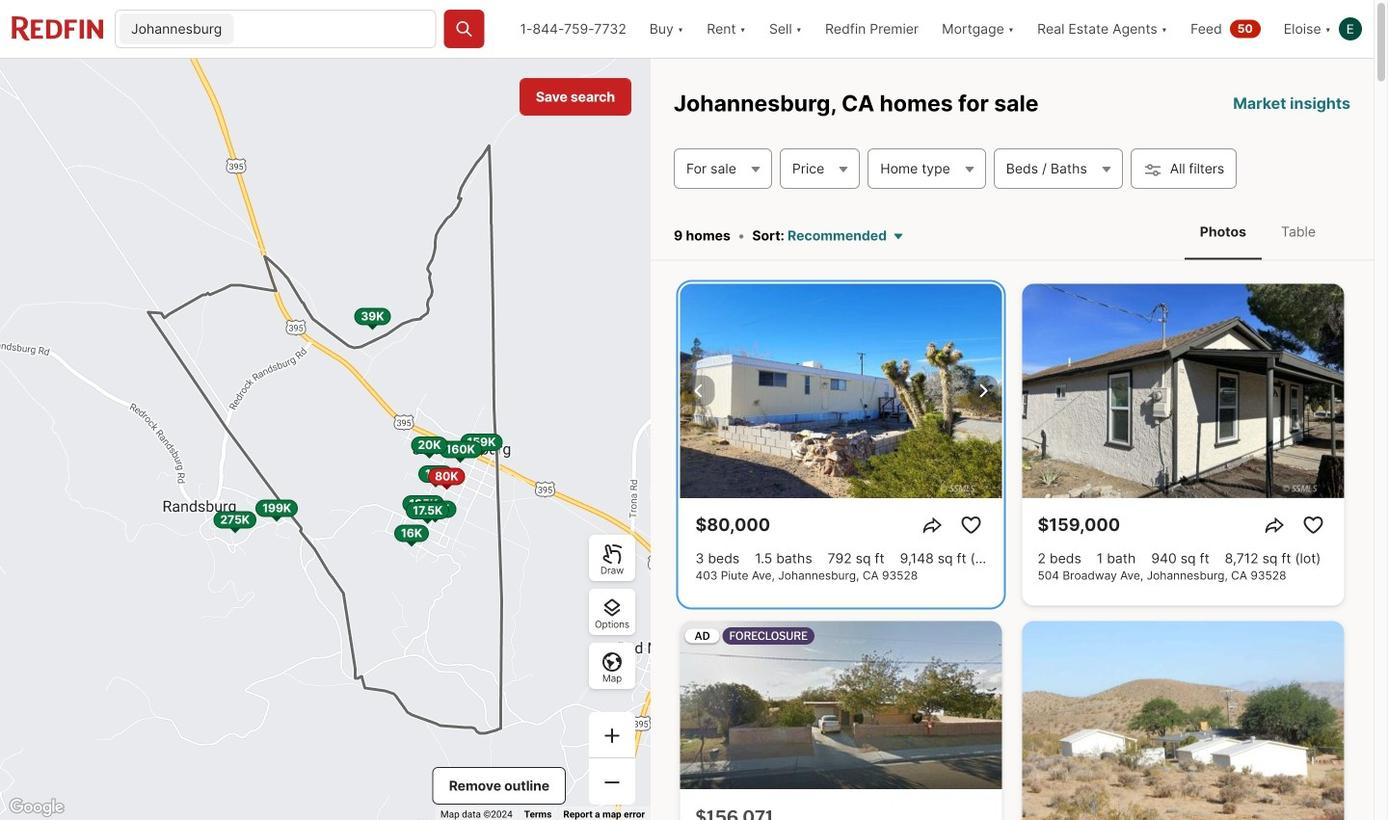 Task type: describe. For each thing, give the bounding box(es) containing it.
advertisement image
[[670, 614, 1013, 821]]

add home to favorites checkbox for first share home image from right
[[1299, 510, 1329, 541]]

toggle search results photos view tab
[[1185, 208, 1262, 256]]

add home to favorites image for add home to favorites checkbox related to first share home image from right
[[1302, 514, 1326, 537]]

submit search image
[[455, 19, 474, 39]]

user photo image
[[1340, 17, 1363, 41]]

google image
[[5, 796, 68, 821]]

2 share home image from the left
[[1264, 514, 1287, 537]]

1 share home image from the left
[[921, 514, 945, 537]]

ad element
[[680, 621, 1002, 821]]

add home to favorites image for 1st share home image from the left's add home to favorites checkbox
[[960, 514, 983, 537]]



Task type: vqa. For each thing, say whether or not it's contained in the screenshot.
first the add home to favorites CHECKBOX from the right Share home icon
yes



Task type: locate. For each thing, give the bounding box(es) containing it.
0 horizontal spatial share home image
[[921, 514, 945, 537]]

1 horizontal spatial share home image
[[1264, 514, 1287, 537]]

property at 37416 oompaul st, johannesburg, ca 93528, 1 bed, 1 bath image
[[1023, 621, 1345, 821]]

0 horizontal spatial add home to favorites image
[[960, 514, 983, 537]]

map region
[[0, 0, 879, 821]]

share home image
[[921, 514, 945, 537], [1264, 514, 1287, 537]]

0 horizontal spatial add home to favorites checkbox
[[956, 510, 987, 541]]

1 add home to favorites checkbox from the left
[[956, 510, 987, 541]]

2 add home to favorites image from the left
[[1302, 514, 1326, 537]]

2 add home to favorites checkbox from the left
[[1299, 510, 1329, 541]]

add home to favorites checkbox for 1st share home image from the left
[[956, 510, 987, 541]]

1 add home to favorites image from the left
[[960, 514, 983, 537]]

None search field
[[238, 11, 435, 49]]

tab list
[[1166, 204, 1351, 260]]

previous image
[[688, 380, 711, 403]]

toggle search results table view tab
[[1266, 208, 1332, 256]]

Add home to favorites checkbox
[[956, 510, 987, 541], [1299, 510, 1329, 541]]

next image
[[972, 380, 995, 403]]

1 horizontal spatial add home to favorites checkbox
[[1299, 510, 1329, 541]]

add home to favorites image
[[960, 514, 983, 537], [1302, 514, 1326, 537]]

1 horizontal spatial add home to favorites image
[[1302, 514, 1326, 537]]



